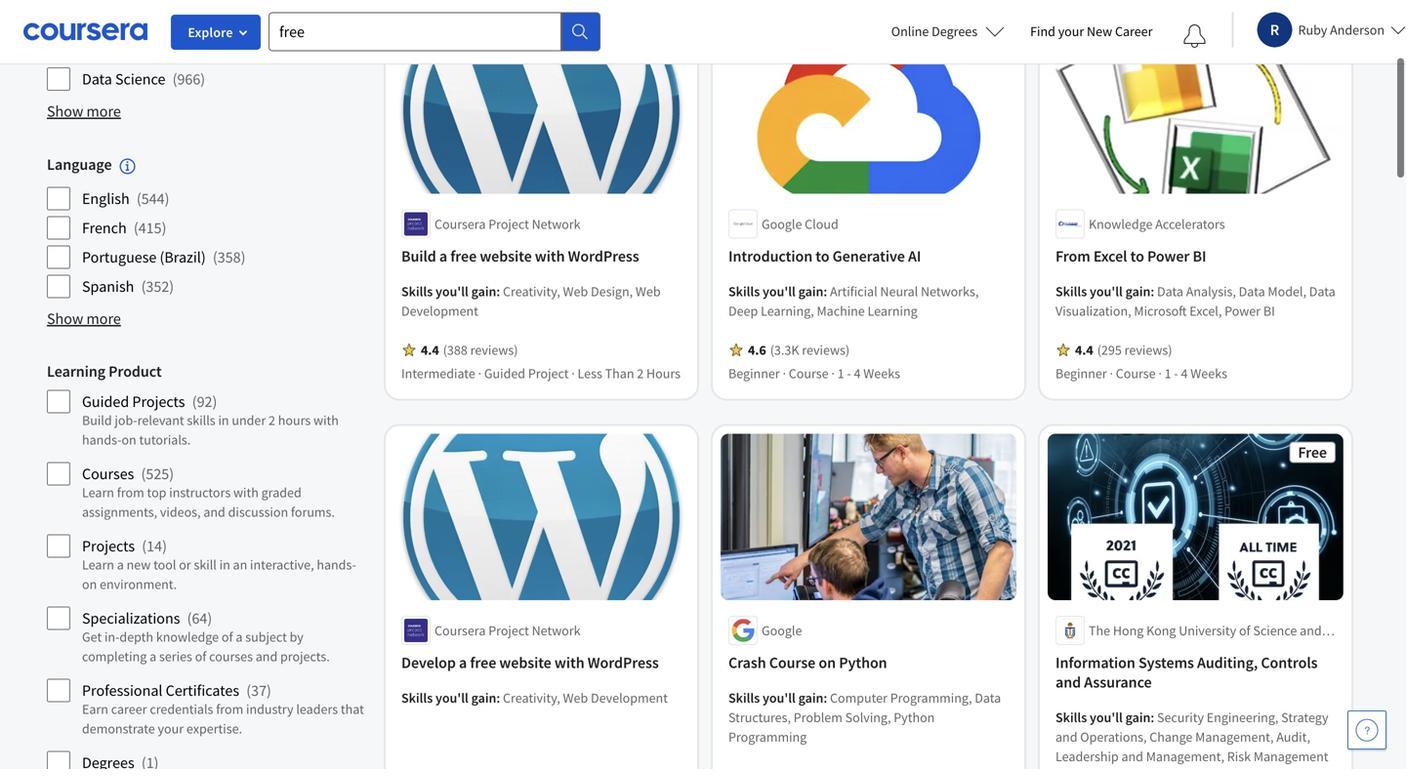 Task type: vqa. For each thing, say whether or not it's contained in the screenshot.
Online Degrees popup button
yes



Task type: describe. For each thing, give the bounding box(es) containing it.
4.4 for from
[[1075, 341, 1094, 359]]

2,093
[[151, 11, 186, 30]]

risk
[[1227, 748, 1251, 766]]

structures,
[[729, 709, 791, 727]]

spanish ( 352 )
[[82, 277, 174, 296]]

learn from top instructors with graded assignments, videos, and discussion forums.
[[82, 484, 335, 521]]

controls
[[1261, 653, 1318, 673]]

language
[[47, 155, 112, 174]]

0 vertical spatial projects
[[132, 392, 185, 411]]

4 for to
[[1181, 365, 1188, 382]]

show for (
[[47, 102, 83, 121]]

0 horizontal spatial python
[[839, 653, 887, 673]]

get in-depth knowledge of a subject by completing a series of courses and projects.
[[82, 628, 330, 665]]

information systems auditing, controls and assurance
[[1056, 653, 1318, 692]]

spanish
[[82, 277, 134, 296]]

programming
[[729, 728, 807, 746]]

1 vertical spatial management,
[[1146, 748, 1225, 766]]

graded
[[261, 484, 302, 501]]

2 creativity, from the top
[[503, 689, 560, 707]]

skills you'll gain : for information
[[1056, 709, 1157, 727]]

0 vertical spatial bi
[[1193, 247, 1207, 266]]

computer for programming,
[[830, 689, 888, 707]]

specializations
[[82, 609, 180, 628]]

reviews) for generative
[[802, 341, 850, 359]]

assurance
[[1084, 673, 1152, 692]]

0 vertical spatial 2
[[637, 365, 644, 382]]

business ( 2,093 )
[[82, 11, 191, 30]]

deep
[[729, 302, 758, 320]]

1 to from the left
[[816, 247, 830, 266]]

with for learn from top instructors with graded assignments, videos, and discussion forums.
[[233, 484, 259, 501]]

beginner for introduction
[[729, 365, 780, 382]]

coursera image
[[23, 16, 147, 47]]

online degrees
[[891, 22, 978, 40]]

352
[[146, 277, 169, 296]]

guided inside "learning product" group
[[82, 392, 129, 411]]

python inside computer programming, data structures, problem solving, python programming
[[894, 709, 935, 727]]

data analysis, data model, data visualization, microsoft excel, power bi
[[1056, 283, 1336, 320]]

expertise.
[[186, 720, 242, 738]]

show more for (
[[47, 102, 121, 121]]

course for to
[[789, 365, 829, 382]]

1 for to
[[1165, 365, 1172, 382]]

4.6
[[748, 341, 766, 359]]

(3.3k
[[770, 341, 799, 359]]

beginner · course · 1 - 4 weeks for excel
[[1056, 365, 1228, 382]]

data inside computer programming, data structures, problem solving, python programming
[[975, 689, 1001, 707]]

change
[[1150, 728, 1193, 746]]

: for from
[[1151, 283, 1155, 300]]

kong
[[1147, 622, 1176, 640]]

you'll for crash
[[763, 689, 796, 707]]

wordpress for build a free website with wordpress
[[568, 247, 639, 266]]

: for build
[[496, 283, 500, 300]]

in inside build job-relevant skills in under 2 hours with hands-on tutorials.
[[218, 411, 229, 429]]

intermediate · guided project · less than 2 hours
[[401, 365, 681, 382]]

learning inside artificial neural networks, deep learning, machine learning
[[868, 302, 918, 320]]

language group
[[47, 154, 366, 299]]

skills you'll gain : for introduction
[[729, 283, 830, 300]]

with inside build job-relevant skills in under 2 hours with hands-on tutorials.
[[314, 411, 339, 429]]

that
[[341, 701, 364, 718]]

from
[[1056, 247, 1091, 266]]

english
[[82, 189, 130, 208]]

knowledge accelerators
[[1089, 215, 1225, 233]]

portuguese
[[82, 247, 157, 267]]

of for knowledge
[[222, 628, 233, 646]]

hours
[[278, 411, 311, 429]]

solving,
[[845, 709, 891, 727]]

weeks for ai
[[864, 365, 900, 382]]

4 · from the left
[[831, 365, 835, 382]]

course for excel
[[1116, 365, 1156, 382]]

data up microsoft
[[1157, 283, 1184, 300]]

1 horizontal spatial development
[[591, 689, 668, 707]]

french ( 415 )
[[82, 218, 166, 238]]

show for french
[[47, 309, 83, 328]]

subject
[[245, 628, 287, 646]]

network for develop a free website with wordpress
[[532, 622, 581, 640]]

business
[[82, 11, 140, 30]]

demonstrate
[[82, 720, 155, 738]]

earn career credentials from industry leaders that demonstrate your expertise.
[[82, 701, 364, 738]]

build for build a free website with wordpress
[[401, 247, 436, 266]]

coursera for build
[[435, 215, 486, 233]]

management
[[1254, 748, 1329, 766]]

2 inside build job-relevant skills in under 2 hours with hands-on tutorials.
[[269, 411, 275, 429]]

(295
[[1097, 341, 1122, 359]]

videos,
[[160, 503, 201, 521]]

coursera project network for build
[[435, 215, 581, 233]]

course right "crash" at the bottom right of the page
[[769, 653, 816, 673]]

strategy
[[1282, 709, 1329, 727]]

google cloud
[[762, 215, 839, 233]]

: for introduction
[[824, 283, 827, 300]]

show notifications image
[[1183, 24, 1207, 48]]

r
[[1270, 20, 1280, 40]]

415
[[138, 218, 162, 238]]

university
[[1179, 622, 1237, 640]]

skills for information systems auditing, controls and assurance
[[1056, 709, 1087, 727]]

build a free website with wordpress
[[401, 247, 639, 266]]

visualization,
[[1056, 302, 1132, 320]]

product
[[109, 362, 162, 381]]

relevant
[[137, 411, 184, 429]]

on for projects
[[82, 575, 97, 593]]

and inside the hong kong university of science and technology
[[1300, 622, 1322, 640]]

find your new career
[[1030, 22, 1153, 40]]

computer for science
[[82, 40, 148, 60]]

coursera for develop
[[435, 622, 486, 640]]

project for develop
[[489, 622, 529, 640]]

4.4 (295 reviews)
[[1075, 341, 1172, 359]]

develop a free website with wordpress link
[[401, 653, 682, 673]]

: for information
[[1151, 709, 1155, 727]]

introduction to generative ai link
[[729, 247, 1009, 266]]

design,
[[591, 283, 633, 300]]

learning product
[[47, 362, 162, 381]]

french
[[82, 218, 127, 238]]

show more button for french
[[47, 307, 121, 330]]

from excel to power bi link
[[1056, 247, 1336, 266]]

computer programming, data structures, problem solving, python programming
[[729, 689, 1001, 746]]

544
[[141, 189, 165, 208]]

hong
[[1113, 622, 1144, 640]]

power inside data analysis, data model, data visualization, microsoft excel, power bi
[[1225, 302, 1261, 320]]

than
[[605, 365, 634, 382]]

find your new career link
[[1021, 20, 1163, 44]]

creativity, inside creativity, web design, web development
[[503, 283, 560, 300]]

completing
[[82, 648, 147, 665]]

you'll for build
[[436, 283, 469, 300]]

learning inside group
[[47, 362, 106, 381]]

and down operations,
[[1122, 748, 1144, 766]]

excel
[[1094, 247, 1128, 266]]

new
[[127, 556, 151, 574]]

portuguese (brazil) ( 358 )
[[82, 247, 246, 267]]

learn for projects ( 14 )
[[82, 556, 114, 574]]

reviews) for to
[[1125, 341, 1172, 359]]

you'll for from
[[1090, 283, 1123, 300]]

a up 'courses'
[[236, 628, 243, 646]]

knowledge
[[1089, 215, 1153, 233]]

introduction to generative ai
[[729, 247, 921, 266]]

networks,
[[921, 283, 979, 300]]

crash course on python link
[[729, 653, 1009, 673]]

explore button
[[171, 15, 261, 50]]

web down develop a free website with wordpress link
[[563, 689, 588, 707]]

and inside learn from top instructors with graded assignments, videos, and discussion forums.
[[203, 503, 225, 521]]

technology
[[1089, 642, 1155, 659]]

less
[[578, 365, 602, 382]]

2 to from the left
[[1131, 247, 1144, 266]]

966
[[177, 69, 201, 89]]

more for french
[[86, 309, 121, 328]]

gain down develop a free website with wordpress in the left of the page
[[471, 689, 496, 707]]

(388
[[443, 341, 468, 359]]

and up leadership
[[1056, 728, 1078, 746]]

web right design,
[[636, 283, 661, 300]]

information systems auditing, controls and assurance link
[[1056, 653, 1336, 692]]

skills down the develop
[[401, 689, 433, 707]]

develop a free website with wordpress
[[401, 653, 659, 673]]

skills you'll gain : for build
[[401, 283, 503, 300]]

What do you want to learn? text field
[[269, 12, 562, 51]]

engineering,
[[1207, 709, 1279, 727]]

ruby
[[1298, 21, 1328, 39]]

hands- for guided projects ( 92 )
[[82, 431, 122, 449]]



Task type: locate. For each thing, give the bounding box(es) containing it.
1 weeks from the left
[[864, 365, 900, 382]]

learn a new tool or skill in an interactive, hands- on environment.
[[82, 556, 356, 593]]

show more for french
[[47, 309, 121, 328]]

in-
[[104, 628, 120, 646]]

python down programming,
[[894, 709, 935, 727]]

2 google from the top
[[762, 622, 802, 640]]

creativity,
[[503, 283, 560, 300], [503, 689, 560, 707]]

you'll up structures,
[[763, 689, 796, 707]]

project
[[489, 215, 529, 233], [528, 365, 569, 382], [489, 622, 529, 640]]

64
[[192, 609, 207, 628]]

skills you'll gain : up (388
[[401, 283, 503, 300]]

0 horizontal spatial hands-
[[82, 431, 122, 449]]

0 horizontal spatial weeks
[[864, 365, 900, 382]]

guided projects ( 92 )
[[82, 392, 217, 411]]

1 vertical spatial learning
[[47, 362, 106, 381]]

1 vertical spatial projects
[[82, 536, 135, 556]]

skills you'll gain :
[[401, 283, 503, 300], [729, 283, 830, 300], [1056, 283, 1157, 300], [729, 689, 830, 707], [1056, 709, 1157, 727]]

management,
[[1196, 728, 1274, 746], [1146, 748, 1225, 766]]

skills for introduction to generative ai
[[729, 283, 760, 300]]

you'll up (388
[[436, 283, 469, 300]]

computer down business at the top of page
[[82, 40, 148, 60]]

computer inside computer programming, data structures, problem solving, python programming
[[830, 689, 888, 707]]

beginner down 4.6
[[729, 365, 780, 382]]

1 vertical spatial more
[[86, 309, 121, 328]]

science for computer science
[[151, 40, 201, 60]]

4.4 up the intermediate on the top of page
[[421, 341, 439, 359]]

1 network from the top
[[532, 215, 581, 233]]

with up discussion
[[233, 484, 259, 501]]

project up develop a free website with wordpress in the left of the page
[[489, 622, 529, 640]]

2 vertical spatial on
[[819, 653, 836, 673]]

skills up structures,
[[729, 689, 760, 707]]

1 horizontal spatial hands-
[[317, 556, 356, 574]]

of for university
[[1239, 622, 1251, 640]]

gain up learning,
[[798, 283, 824, 300]]

development down develop a free website with wordpress link
[[591, 689, 668, 707]]

of down knowledge
[[195, 648, 206, 665]]

1 horizontal spatial from
[[216, 701, 243, 718]]

1 horizontal spatial computer
[[830, 689, 888, 707]]

beginner · course · 1 - 4 weeks down 4.6 (3.3k reviews)
[[729, 365, 900, 382]]

0 vertical spatial show
[[47, 102, 83, 121]]

3 reviews) from the left
[[1125, 341, 1172, 359]]

coursera project network up develop a free website with wordpress in the left of the page
[[435, 622, 581, 640]]

from up assignments,
[[117, 484, 144, 501]]

on down job-
[[122, 431, 136, 449]]

1 vertical spatial website
[[499, 653, 552, 673]]

data down coursera image
[[82, 69, 112, 89]]

1 down 4.6 (3.3k reviews)
[[838, 365, 844, 382]]

0 vertical spatial in
[[218, 411, 229, 429]]

1 vertical spatial coursera project network
[[435, 622, 581, 640]]

free
[[971, 36, 1000, 56], [1298, 36, 1327, 56], [1298, 443, 1327, 462]]

1 vertical spatial guided
[[82, 392, 129, 411]]

creativity, down the build a free website with wordpress link
[[503, 283, 560, 300]]

2 4.4 from the left
[[1075, 341, 1094, 359]]

auditing,
[[1197, 653, 1258, 673]]

certificates
[[166, 681, 239, 701]]

2 weeks from the left
[[1191, 365, 1228, 382]]

free for information systems auditing, controls and assurance
[[1298, 443, 1327, 462]]

build a free website with wordpress link
[[401, 247, 682, 266]]

coursera project network for develop
[[435, 622, 581, 640]]

career
[[1115, 22, 1153, 40]]

1 horizontal spatial bi
[[1264, 302, 1275, 320]]

google for google
[[762, 622, 802, 640]]

a inside "learn a new tool or skill in an interactive, hands- on environment."
[[117, 556, 124, 574]]

4 down machine
[[854, 365, 861, 382]]

0 horizontal spatial 4
[[854, 365, 861, 382]]

1 horizontal spatial 4.4
[[1075, 341, 1094, 359]]

1 coursera from the top
[[435, 215, 486, 233]]

help center image
[[1356, 719, 1379, 742]]

0 vertical spatial build
[[401, 247, 436, 266]]

gain for build
[[471, 283, 496, 300]]

more down spanish
[[86, 309, 121, 328]]

: down develop a free website with wordpress in the left of the page
[[496, 689, 500, 707]]

model,
[[1268, 283, 1307, 300]]

0 horizontal spatial development
[[401, 302, 478, 320]]

1 google from the top
[[762, 215, 802, 233]]

show more down spanish
[[47, 309, 121, 328]]

reviews) right (295
[[1125, 341, 1172, 359]]

your inside earn career credentials from industry leaders that demonstrate your expertise.
[[158, 720, 184, 738]]

1 vertical spatial computer
[[830, 689, 888, 707]]

·
[[478, 365, 482, 382], [572, 365, 575, 382], [783, 365, 786, 382], [831, 365, 835, 382], [1110, 365, 1113, 382], [1159, 365, 1162, 382]]

0 vertical spatial free
[[451, 247, 477, 266]]

skill
[[194, 556, 217, 574]]

2 horizontal spatial reviews)
[[1125, 341, 1172, 359]]

from up the "expertise."
[[216, 701, 243, 718]]

0 vertical spatial power
[[1148, 247, 1190, 266]]

(brazil)
[[160, 247, 206, 267]]

skills for from excel to power bi
[[1056, 283, 1087, 300]]

1 vertical spatial build
[[82, 411, 112, 429]]

in inside "learn a new tool or skill in an interactive, hands- on environment."
[[219, 556, 230, 574]]

a right the develop
[[459, 653, 467, 673]]

1 4.4 from the left
[[421, 341, 439, 359]]

creativity, web design, web development
[[401, 283, 661, 320]]

beginner
[[729, 365, 780, 382], [1056, 365, 1107, 382]]

beginner for from
[[1056, 365, 1107, 382]]

1 vertical spatial project
[[528, 365, 569, 382]]

bi down accelerators
[[1193, 247, 1207, 266]]

show down spanish
[[47, 309, 83, 328]]

operations,
[[1080, 728, 1147, 746]]

gain for introduction
[[798, 283, 824, 300]]

wordpress up design,
[[568, 247, 639, 266]]

a for develop
[[459, 653, 467, 673]]

2 reviews) from the left
[[802, 341, 850, 359]]

skills for build a free website with wordpress
[[401, 283, 433, 300]]

1 vertical spatial coursera
[[435, 622, 486, 640]]

development inside creativity, web design, web development
[[401, 302, 478, 320]]

3 · from the left
[[783, 365, 786, 382]]

2 show more from the top
[[47, 309, 121, 328]]

a for learn
[[117, 556, 124, 574]]

coursera up build a free website with wordpress
[[435, 215, 486, 233]]

project for build
[[489, 215, 529, 233]]

2 beginner from the left
[[1056, 365, 1107, 382]]

development up (388
[[401, 302, 478, 320]]

: up microsoft
[[1151, 283, 1155, 300]]

hands-
[[82, 431, 122, 449], [317, 556, 356, 574]]

1 horizontal spatial beginner
[[1056, 365, 1107, 382]]

1 vertical spatial network
[[532, 622, 581, 640]]

on
[[122, 431, 136, 449], [82, 575, 97, 593], [819, 653, 836, 673]]

website
[[480, 247, 532, 266], [499, 653, 552, 673]]

2 beginner · course · 1 - 4 weeks from the left
[[1056, 365, 1228, 382]]

gain for from
[[1126, 283, 1151, 300]]

0 vertical spatial coursera project network
[[435, 215, 581, 233]]

1 horizontal spatial 4
[[1181, 365, 1188, 382]]

2 horizontal spatial on
[[819, 653, 836, 673]]

1 vertical spatial from
[[216, 701, 243, 718]]

and left assurance
[[1056, 673, 1081, 692]]

guided down the learning product
[[82, 392, 129, 411]]

of inside the hong kong university of science and technology
[[1239, 622, 1251, 640]]

free right the develop
[[470, 653, 496, 673]]

website up creativity, web design, web development
[[480, 247, 532, 266]]

network up develop a free website with wordpress link
[[532, 622, 581, 640]]

with up creativity, web design, web development
[[535, 247, 565, 266]]

data left model,
[[1239, 283, 1265, 300]]

4 for generative
[[854, 365, 861, 382]]

None search field
[[269, 12, 601, 51]]

1
[[838, 365, 844, 382], [1165, 365, 1172, 382]]

a left the new
[[117, 556, 124, 574]]

skills for crash course on python
[[729, 689, 760, 707]]

build
[[401, 247, 436, 266], [82, 411, 112, 429]]

web left design,
[[563, 283, 588, 300]]

0 vertical spatial computer
[[82, 40, 148, 60]]

1 more from the top
[[86, 102, 121, 121]]

0 horizontal spatial from
[[117, 484, 144, 501]]

coursera up the develop
[[435, 622, 486, 640]]

skills you'll gain : up learning,
[[729, 283, 830, 300]]

gain up microsoft
[[1126, 283, 1151, 300]]

2 more from the top
[[86, 309, 121, 328]]

1 beginner · course · 1 - 4 weeks from the left
[[729, 365, 900, 382]]

information about this filter group image
[[120, 158, 135, 174]]

1 creativity, from the top
[[503, 283, 560, 300]]

2 horizontal spatial of
[[1239, 622, 1251, 640]]

a for build
[[439, 247, 447, 266]]

0 horizontal spatial of
[[195, 648, 206, 665]]

weeks down machine
[[864, 365, 900, 382]]

on left environment. at the bottom left of the page
[[82, 575, 97, 593]]

4.4 left (295
[[1075, 341, 1094, 359]]

skills you'll gain : for crash
[[729, 689, 830, 707]]

· down (295
[[1110, 365, 1113, 382]]

1 horizontal spatial 1
[[1165, 365, 1172, 382]]

free for develop
[[470, 653, 496, 673]]

skills you'll gain : for from
[[1056, 283, 1157, 300]]

weeks for power
[[1191, 365, 1228, 382]]

1 coursera project network from the top
[[435, 215, 581, 233]]

show up language
[[47, 102, 83, 121]]

1 vertical spatial show more button
[[47, 307, 121, 330]]

0 vertical spatial creativity,
[[503, 283, 560, 300]]

of
[[1239, 622, 1251, 640], [222, 628, 233, 646], [195, 648, 206, 665]]

1 learn from the top
[[82, 484, 114, 501]]

2 network from the top
[[532, 622, 581, 640]]

network
[[532, 215, 581, 233], [532, 622, 581, 640]]

of up auditing,
[[1239, 622, 1251, 640]]

0 horizontal spatial 1
[[838, 365, 844, 382]]

artificial
[[830, 283, 878, 300]]

reviews) for free
[[470, 341, 518, 359]]

1 vertical spatial hands-
[[317, 556, 356, 574]]

course down 4.4 (295 reviews)
[[1116, 365, 1156, 382]]

more down data science ( 966 )
[[86, 102, 121, 121]]

0 vertical spatial from
[[117, 484, 144, 501]]

you'll down the develop
[[436, 689, 469, 707]]

data right model,
[[1309, 283, 1336, 300]]

2 4 from the left
[[1181, 365, 1188, 382]]

skills up deep
[[729, 283, 760, 300]]

and up controls
[[1300, 622, 1322, 640]]

on inside build job-relevant skills in under 2 hours with hands-on tutorials.
[[122, 431, 136, 449]]

you'll up learning,
[[763, 283, 796, 300]]

with for build a free website with wordpress
[[535, 247, 565, 266]]

of up 'courses'
[[222, 628, 233, 646]]

learning product group
[[47, 362, 366, 770]]

neural
[[880, 283, 918, 300]]

2 coursera project network from the top
[[435, 622, 581, 640]]

0 horizontal spatial reviews)
[[470, 341, 518, 359]]

0 vertical spatial google
[[762, 215, 802, 233]]

new
[[1087, 22, 1113, 40]]

get
[[82, 628, 102, 646]]

0 vertical spatial python
[[839, 653, 887, 673]]

1 horizontal spatial on
[[122, 431, 136, 449]]

0 vertical spatial learn
[[82, 484, 114, 501]]

on inside "learn a new tool or skill in an interactive, hands- on environment."
[[82, 575, 97, 593]]

computer science ( 1,382 )
[[82, 40, 253, 60]]

science up controls
[[1253, 622, 1297, 640]]

analysis,
[[1186, 283, 1236, 300]]

science inside the hong kong university of science and technology
[[1253, 622, 1297, 640]]

leaders
[[296, 701, 338, 718]]

science down computer science ( 1,382 )
[[115, 69, 165, 89]]

degrees
[[932, 22, 978, 40]]

learn for courses ( 525 )
[[82, 484, 114, 501]]

artificial neural networks, deep learning, machine learning
[[729, 283, 979, 320]]

1 show more button from the top
[[47, 100, 121, 123]]

0 horizontal spatial 4.4
[[421, 341, 439, 359]]

network for build a free website with wordpress
[[532, 215, 581, 233]]

microsoft
[[1134, 302, 1187, 320]]

2 - from the left
[[1174, 365, 1179, 382]]

show more button for (
[[47, 100, 121, 123]]

you'll for information
[[1090, 709, 1123, 727]]

google for google cloud
[[762, 215, 802, 233]]

online degrees button
[[876, 10, 1021, 53]]

0 vertical spatial more
[[86, 102, 121, 121]]

- down 4.6 (3.3k reviews)
[[847, 365, 851, 382]]

free up creativity, web design, web development
[[451, 247, 477, 266]]

4.4 for build
[[421, 341, 439, 359]]

credentials
[[150, 701, 213, 718]]

from inside learn from top instructors with graded assignments, videos, and discussion forums.
[[117, 484, 144, 501]]

: up problem on the bottom right
[[824, 689, 827, 707]]

python up computer programming, data structures, problem solving, python programming
[[839, 653, 887, 673]]

gain
[[471, 283, 496, 300], [798, 283, 824, 300], [1126, 283, 1151, 300], [471, 689, 496, 707], [798, 689, 824, 707], [1126, 709, 1151, 727]]

with for develop a free website with wordpress
[[555, 653, 585, 673]]

with
[[535, 247, 565, 266], [314, 411, 339, 429], [233, 484, 259, 501], [555, 653, 585, 673]]

series
[[159, 648, 192, 665]]

1 horizontal spatial python
[[894, 709, 935, 727]]

generative
[[833, 247, 905, 266]]

0 horizontal spatial power
[[1148, 247, 1190, 266]]

website for build
[[480, 247, 532, 266]]

bi
[[1193, 247, 1207, 266], [1264, 302, 1275, 320]]

learn inside learn from top instructors with graded assignments, videos, and discussion forums.
[[82, 484, 114, 501]]

0 vertical spatial wordpress
[[568, 247, 639, 266]]

crash
[[729, 653, 766, 673]]

data science ( 966 )
[[82, 69, 205, 89]]

reviews) right (3.3k
[[802, 341, 850, 359]]

skills up visualization,
[[1056, 283, 1087, 300]]

more for (
[[86, 102, 121, 121]]

1 beginner from the left
[[729, 365, 780, 382]]

machine
[[817, 302, 865, 320]]

: up change
[[1151, 709, 1155, 727]]

network up the build a free website with wordpress link
[[532, 215, 581, 233]]

1 4 from the left
[[854, 365, 861, 382]]

0 vertical spatial show more
[[47, 102, 121, 121]]

build inside build job-relevant skills in under 2 hours with hands-on tutorials.
[[82, 411, 112, 429]]

0 vertical spatial development
[[401, 302, 478, 320]]

1 horizontal spatial power
[[1225, 302, 1261, 320]]

0 vertical spatial hands-
[[82, 431, 122, 449]]

with inside learn from top instructors with graded assignments, videos, and discussion forums.
[[233, 484, 259, 501]]

1 vertical spatial on
[[82, 575, 97, 593]]

gain up operations,
[[1126, 709, 1151, 727]]

1 horizontal spatial learning
[[868, 302, 918, 320]]

from
[[117, 484, 144, 501], [216, 701, 243, 718]]

1 horizontal spatial guided
[[484, 365, 525, 382]]

project left less
[[528, 365, 569, 382]]

:
[[496, 283, 500, 300], [824, 283, 827, 300], [1151, 283, 1155, 300], [496, 689, 500, 707], [824, 689, 827, 707], [1151, 709, 1155, 727]]

2
[[637, 365, 644, 382], [269, 411, 275, 429]]

depth
[[120, 628, 153, 646]]

hands- inside build job-relevant skills in under 2 hours with hands-on tutorials.
[[82, 431, 122, 449]]

1 · from the left
[[478, 365, 482, 382]]

0 vertical spatial guided
[[484, 365, 525, 382]]

from inside earn career credentials from industry leaders that demonstrate your expertise.
[[216, 701, 243, 718]]

1 vertical spatial wordpress
[[588, 653, 659, 673]]

92
[[197, 392, 212, 411]]

0 vertical spatial website
[[480, 247, 532, 266]]

1 - from the left
[[847, 365, 851, 382]]

find
[[1030, 22, 1056, 40]]

intermediate
[[401, 365, 475, 382]]

learn inside "learn a new tool or skill in an interactive, hands- on environment."
[[82, 556, 114, 574]]

2 vertical spatial science
[[1253, 622, 1297, 640]]

6 · from the left
[[1159, 365, 1162, 382]]

build for build job-relevant skills in under 2 hours with hands-on tutorials.
[[82, 411, 112, 429]]

2 show from the top
[[47, 309, 83, 328]]

beginner down (295
[[1056, 365, 1107, 382]]

0 horizontal spatial learning
[[47, 362, 106, 381]]

1 horizontal spatial reviews)
[[802, 341, 850, 359]]

courses
[[209, 648, 253, 665]]

1 vertical spatial 2
[[269, 411, 275, 429]]

on for guided
[[122, 431, 136, 449]]

1 vertical spatial learn
[[82, 556, 114, 574]]

your down credentials
[[158, 720, 184, 738]]

beginner · course · 1 - 4 weeks for to
[[729, 365, 900, 382]]

programming,
[[890, 689, 972, 707]]

1 horizontal spatial beginner · course · 1 - 4 weeks
[[1056, 365, 1228, 382]]

- for to
[[1174, 365, 1179, 382]]

top
[[147, 484, 166, 501]]

0 vertical spatial show more button
[[47, 100, 121, 123]]

build job-relevant skills in under 2 hours with hands-on tutorials.
[[82, 411, 339, 449]]

and inside information systems auditing, controls and assurance
[[1056, 673, 1081, 692]]

1 vertical spatial in
[[219, 556, 230, 574]]

project up build a free website with wordpress
[[489, 215, 529, 233]]

skills you'll gain : up structures,
[[729, 689, 830, 707]]

free for introduction to generative ai
[[971, 36, 1000, 56]]

a left series
[[150, 648, 156, 665]]

reviews) right (388
[[470, 341, 518, 359]]

website for develop
[[499, 653, 552, 673]]

weeks down excel,
[[1191, 365, 1228, 382]]

4.4 (388 reviews)
[[421, 341, 518, 359]]

free for from excel to power bi
[[1298, 36, 1327, 56]]

2 · from the left
[[572, 365, 575, 382]]

0 vertical spatial on
[[122, 431, 136, 449]]

computer
[[82, 40, 148, 60], [830, 689, 888, 707]]

0 horizontal spatial guided
[[82, 392, 129, 411]]

career
[[111, 701, 147, 718]]

0 vertical spatial coursera
[[435, 215, 486, 233]]

professional certificates ( 37 )
[[82, 681, 271, 701]]

hands- for projects ( 14 )
[[317, 556, 356, 574]]

science for data science
[[115, 69, 165, 89]]

1 reviews) from the left
[[470, 341, 518, 359]]

wordpress for develop a free website with wordpress
[[588, 653, 659, 673]]

to
[[816, 247, 830, 266], [1131, 247, 1144, 266]]

1 show from the top
[[47, 102, 83, 121]]

coursera
[[435, 215, 486, 233], [435, 622, 486, 640]]

show more button up language
[[47, 100, 121, 123]]

1 vertical spatial show
[[47, 309, 83, 328]]

projects down product at the top left of the page
[[132, 392, 185, 411]]

course
[[789, 365, 829, 382], [1116, 365, 1156, 382], [769, 653, 816, 673]]

0 horizontal spatial beginner · course · 1 - 4 weeks
[[729, 365, 900, 382]]

0 horizontal spatial 2
[[269, 411, 275, 429]]

0 horizontal spatial bi
[[1193, 247, 1207, 266]]

with up skills you'll gain : creativity, web development
[[555, 653, 585, 673]]

1 horizontal spatial your
[[1058, 22, 1084, 40]]

2 show more button from the top
[[47, 307, 121, 330]]

· down 4.4 (295 reviews)
[[1159, 365, 1162, 382]]

2 coursera from the top
[[435, 622, 486, 640]]

website up skills you'll gain : creativity, web development
[[499, 653, 552, 673]]

information
[[1056, 653, 1136, 673]]

projects.
[[280, 648, 330, 665]]

google
[[762, 215, 802, 233], [762, 622, 802, 640]]

crash course on python
[[729, 653, 887, 673]]

1 1 from the left
[[838, 365, 844, 382]]

gain for information
[[1126, 709, 1151, 727]]

skills you'll gain : creativity, web development
[[401, 689, 668, 707]]

1 vertical spatial development
[[591, 689, 668, 707]]

2 vertical spatial project
[[489, 622, 529, 640]]

specializations ( 64 )
[[82, 609, 212, 628]]

5 · from the left
[[1110, 365, 1113, 382]]

: down build a free website with wordpress
[[496, 283, 500, 300]]

forums.
[[291, 503, 335, 521]]

projects down assignments,
[[82, 536, 135, 556]]

0 horizontal spatial -
[[847, 365, 851, 382]]

gain for crash
[[798, 689, 824, 707]]

free
[[451, 247, 477, 266], [470, 653, 496, 673]]

hands- inside "learn a new tool or skill in an interactive, hands- on environment."
[[317, 556, 356, 574]]

4 down microsoft
[[1181, 365, 1188, 382]]

0 vertical spatial management,
[[1196, 728, 1274, 746]]

0 horizontal spatial your
[[158, 720, 184, 738]]

data right programming,
[[975, 689, 1001, 707]]

and inside get in-depth knowledge of a subject by completing a series of courses and projects.
[[256, 648, 278, 665]]

· left less
[[572, 365, 575, 382]]

525
[[146, 464, 169, 484]]

free for build
[[451, 247, 477, 266]]

creativity, down develop a free website with wordpress in the left of the page
[[503, 689, 560, 707]]

0 vertical spatial science
[[151, 40, 201, 60]]

0 vertical spatial learning
[[868, 302, 918, 320]]

1 horizontal spatial -
[[1174, 365, 1179, 382]]

show more up language
[[47, 102, 121, 121]]

data
[[82, 69, 112, 89], [1157, 283, 1184, 300], [1239, 283, 1265, 300], [1309, 283, 1336, 300], [975, 689, 1001, 707]]

- for generative
[[847, 365, 851, 382]]

0 horizontal spatial to
[[816, 247, 830, 266]]

1 horizontal spatial of
[[222, 628, 233, 646]]

1 vertical spatial python
[[894, 709, 935, 727]]

1 for generative
[[838, 365, 844, 382]]

learning
[[868, 302, 918, 320], [47, 362, 106, 381]]

course down 4.6 (3.3k reviews)
[[789, 365, 829, 382]]

1 horizontal spatial 2
[[637, 365, 644, 382]]

4.4
[[421, 341, 439, 359], [1075, 341, 1094, 359]]

and down instructors
[[203, 503, 225, 521]]

)
[[186, 11, 191, 30], [248, 40, 253, 60], [201, 69, 205, 89], [165, 189, 169, 208], [162, 218, 166, 238], [241, 247, 246, 267], [169, 277, 174, 296], [212, 392, 217, 411], [169, 464, 174, 484], [162, 536, 167, 556], [207, 609, 212, 628], [267, 681, 271, 701]]

: for crash
[[824, 689, 827, 707]]

-
[[847, 365, 851, 382], [1174, 365, 1179, 382]]

2 1 from the left
[[1165, 365, 1172, 382]]

0 vertical spatial your
[[1058, 22, 1084, 40]]

bi inside data analysis, data model, data visualization, microsoft excel, power bi
[[1264, 302, 1275, 320]]

power down knowledge accelerators
[[1148, 247, 1190, 266]]

audit,
[[1277, 728, 1311, 746]]

by
[[290, 628, 304, 646]]

· down 4.6 (3.3k reviews)
[[831, 365, 835, 382]]

1 vertical spatial your
[[158, 720, 184, 738]]

1 vertical spatial creativity,
[[503, 689, 560, 707]]

1 vertical spatial free
[[470, 653, 496, 673]]

learning down neural
[[868, 302, 918, 320]]

1 show more from the top
[[47, 102, 121, 121]]

1 vertical spatial google
[[762, 622, 802, 640]]

2 learn from the top
[[82, 556, 114, 574]]

cloud
[[805, 215, 839, 233]]

1 vertical spatial bi
[[1264, 302, 1275, 320]]

management, down change
[[1146, 748, 1225, 766]]

you'll for introduction
[[763, 283, 796, 300]]

2 left hours
[[269, 411, 275, 429]]

science
[[151, 40, 201, 60], [115, 69, 165, 89], [1253, 622, 1297, 640]]



